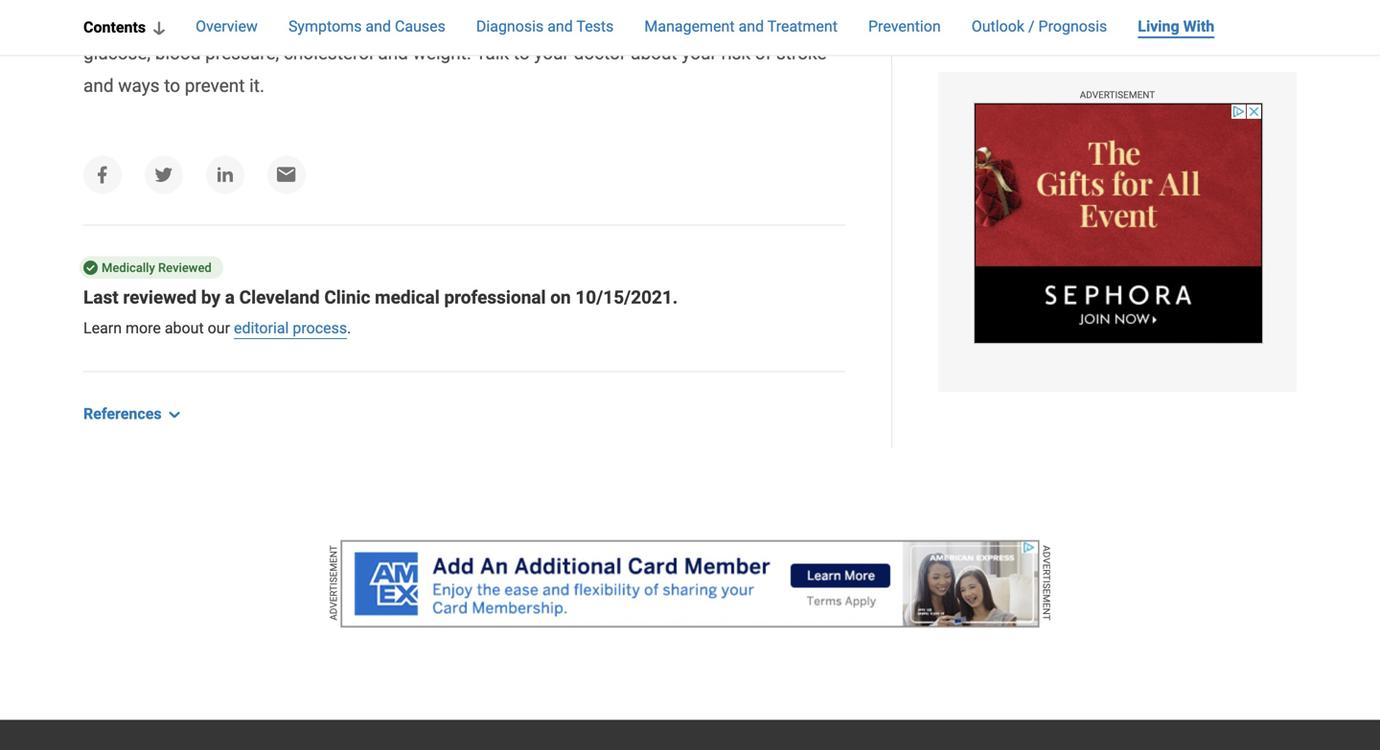 Task type: describe. For each thing, give the bounding box(es) containing it.
outlook / prognosis
[[972, 17, 1108, 35]]

editorial
[[234, 319, 289, 337]]

living with link
[[1138, 15, 1215, 40]]

process
[[293, 319, 347, 337]]

living with
[[1138, 17, 1215, 35]]

a
[[225, 287, 235, 308]]

1 vertical spatial advertisement region
[[340, 540, 1040, 628]]

1 horizontal spatial advertisement
[[1080, 89, 1155, 101]]

references
[[83, 405, 162, 423]]

contents
[[83, 18, 146, 36]]

10/15/2021.
[[576, 287, 678, 308]]

linkedin image
[[216, 165, 235, 184]]

medical
[[375, 287, 440, 308]]

r
[[1041, 570, 1053, 575]]

symptoms
[[289, 17, 362, 35]]

our
[[208, 319, 230, 337]]

twitter image
[[155, 168, 173, 182]]

1 e from the top
[[1041, 564, 1053, 570]]

a
[[1041, 546, 1053, 552]]

outlook
[[972, 17, 1025, 35]]

tests
[[577, 17, 614, 35]]

more
[[126, 319, 161, 337]]

learn more about our editorial process .
[[83, 319, 351, 337]]

clinic
[[324, 287, 370, 308]]

a d v e r t i s e m e n t
[[1041, 546, 1053, 621]]

/
[[1029, 17, 1035, 35]]

reviewed
[[158, 261, 212, 275]]

email image
[[277, 167, 296, 183]]

1 t from the top
[[1041, 575, 1053, 581]]

treatment
[[768, 17, 838, 35]]

on
[[551, 287, 571, 308]]

outlook / prognosis link
[[972, 15, 1108, 40]]

reviewed
[[123, 287, 197, 308]]

prognosis
[[1039, 17, 1108, 35]]

with
[[1184, 17, 1215, 35]]

prevention
[[869, 17, 941, 35]]

and for tests
[[548, 17, 573, 35]]

m
[[1041, 595, 1053, 603]]

management and treatment
[[645, 17, 838, 35]]

2 e from the top
[[1041, 589, 1053, 595]]

overview
[[196, 17, 258, 35]]

diagnosis and tests link
[[476, 15, 614, 40]]

1 vertical spatial advertisement
[[328, 546, 339, 621]]

3 e from the top
[[1041, 603, 1053, 609]]



Task type: vqa. For each thing, say whether or not it's contained in the screenshot.
Learn
yes



Task type: locate. For each thing, give the bounding box(es) containing it.
0 horizontal spatial advertisement
[[328, 546, 339, 621]]

s
[[1041, 584, 1053, 589]]

diagnosis
[[476, 17, 544, 35]]

0 vertical spatial advertisement
[[1080, 89, 1155, 101]]

and inside management and treatment "link"
[[739, 17, 764, 35]]

symptoms and causes link
[[289, 15, 446, 40]]

1 and from the left
[[366, 17, 391, 35]]

causes
[[395, 17, 446, 35]]

t down m
[[1041, 615, 1053, 621]]

about
[[165, 319, 204, 337]]

references button
[[83, 403, 181, 425]]

0 horizontal spatial and
[[366, 17, 391, 35]]

0 vertical spatial t
[[1041, 575, 1053, 581]]

e down d
[[1041, 564, 1053, 570]]

d
[[1041, 552, 1053, 558]]

1 vertical spatial t
[[1041, 615, 1053, 621]]

e
[[1041, 564, 1053, 570], [1041, 589, 1053, 595], [1041, 603, 1053, 609]]

1 vertical spatial e
[[1041, 589, 1053, 595]]

2 vertical spatial e
[[1041, 603, 1053, 609]]

management
[[645, 17, 735, 35]]

0 vertical spatial advertisement region
[[974, 103, 1264, 344]]

editorial process link
[[234, 319, 347, 337]]

advertisement
[[1080, 89, 1155, 101], [328, 546, 339, 621]]

and for causes
[[366, 17, 391, 35]]

symptoms and causes
[[289, 17, 446, 35]]

2 t from the top
[[1041, 615, 1053, 621]]

cleveland
[[239, 287, 320, 308]]

t
[[1041, 575, 1053, 581], [1041, 615, 1053, 621]]

diagnosis and tests
[[476, 17, 614, 35]]

2 horizontal spatial and
[[739, 17, 764, 35]]

t up s on the right
[[1041, 575, 1053, 581]]

facebook image
[[98, 166, 107, 183]]

and inside symptoms and causes link
[[366, 17, 391, 35]]

advertisement region
[[974, 103, 1264, 344], [340, 540, 1040, 628]]

and inside diagnosis and tests link
[[548, 17, 573, 35]]

n
[[1041, 609, 1053, 615]]

learn
[[83, 319, 122, 337]]

and left the causes
[[366, 17, 391, 35]]

overview link
[[196, 15, 258, 40]]

e down i
[[1041, 589, 1053, 595]]

professional
[[444, 287, 546, 308]]

medically
[[102, 261, 155, 275]]

last reviewed by a cleveland clinic medical professional on 10/15/2021.
[[83, 287, 678, 308]]

1 horizontal spatial and
[[548, 17, 573, 35]]

prevention link
[[869, 15, 941, 40]]

.
[[347, 319, 351, 337]]

last
[[83, 287, 119, 308]]

by
[[201, 287, 221, 308]]

2 and from the left
[[548, 17, 573, 35]]

living
[[1138, 17, 1180, 35]]

and
[[366, 17, 391, 35], [548, 17, 573, 35], [739, 17, 764, 35]]

e down s on the right
[[1041, 603, 1053, 609]]

and left tests
[[548, 17, 573, 35]]

arrow down image
[[154, 21, 165, 35]]

and for treatment
[[739, 17, 764, 35]]

and left treatment
[[739, 17, 764, 35]]

v
[[1041, 558, 1053, 564]]

medically reviewed
[[102, 261, 212, 275]]

3 and from the left
[[739, 17, 764, 35]]

i
[[1041, 581, 1053, 584]]

management and treatment link
[[645, 15, 838, 40]]

0 vertical spatial e
[[1041, 564, 1053, 570]]



